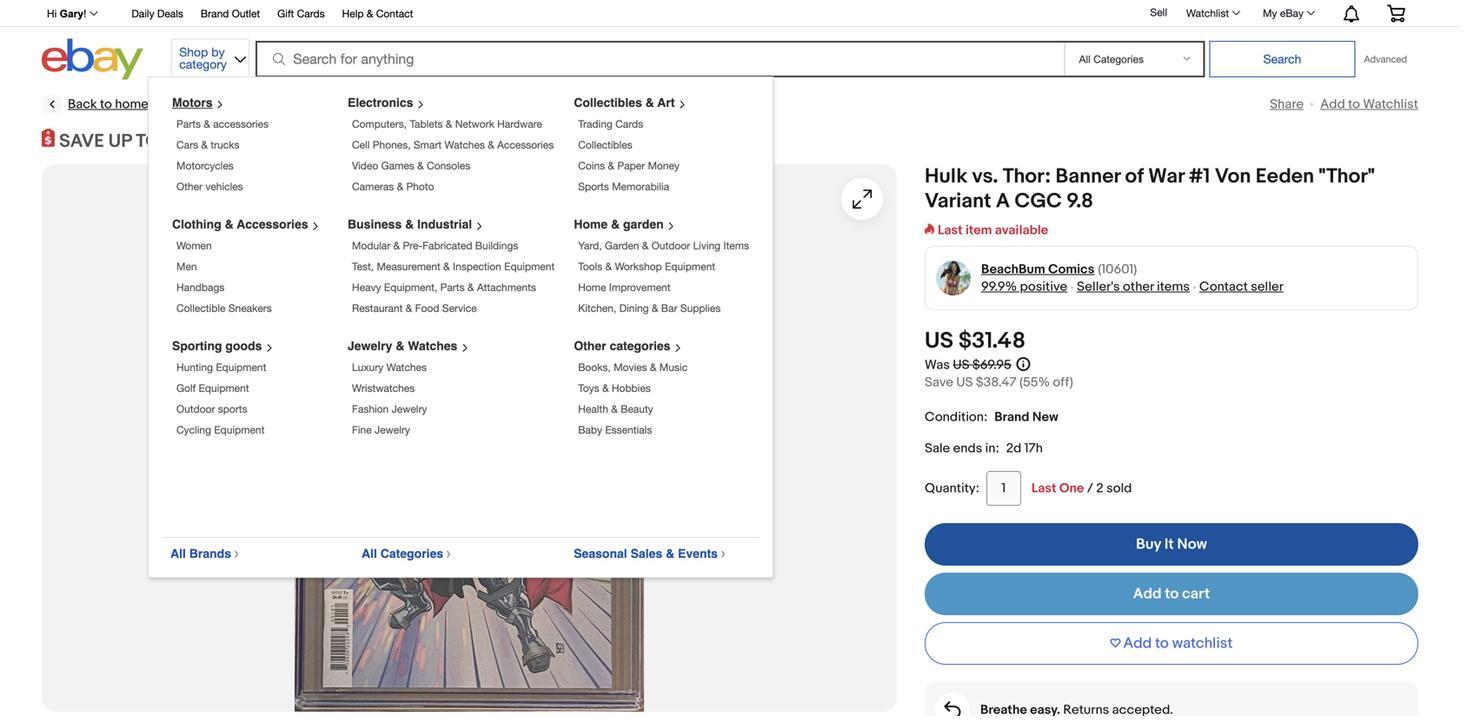 Task type: vqa. For each thing, say whether or not it's contained in the screenshot.
Network on the left
yes



Task type: locate. For each thing, give the bounding box(es) containing it.
all left categories at the bottom of page
[[362, 547, 377, 561]]

vs.
[[973, 164, 999, 189]]

watches down food
[[408, 339, 458, 353]]

health
[[578, 403, 609, 415]]

golf equipment link
[[177, 382, 249, 394]]

comics for comics & graphic novels
[[603, 97, 649, 112]]

other inside the parts & accessories cars & trucks motorcycles other vehicles
[[177, 180, 203, 193]]

1 horizontal spatial contact
[[1200, 279, 1248, 295]]

1 horizontal spatial all
[[362, 547, 377, 561]]

back to home page
[[68, 97, 182, 112]]

electronics
[[348, 96, 413, 110]]

sale ends in: 2d 17h
[[925, 441, 1043, 457]]

2 art from the left
[[285, 97, 304, 112]]

cards up collectibles link
[[616, 118, 644, 130]]

0 horizontal spatial contact
[[376, 7, 413, 20]]

modular
[[352, 240, 391, 252]]

1 vertical spatial us
[[953, 357, 970, 373]]

None submit
[[1210, 41, 1356, 77]]

cell
[[352, 139, 370, 151]]

memorabilia inside comic books & memorabilia link
[[451, 97, 525, 112]]

was us $69.95
[[925, 357, 1012, 373]]

1 horizontal spatial memorabilia
[[612, 180, 670, 193]]

0 horizontal spatial collectibles & art
[[197, 97, 304, 112]]

to inside button
[[1156, 635, 1169, 653]]

0 vertical spatial watches
[[445, 139, 485, 151]]

of
[[1126, 164, 1144, 189]]

&
[[367, 7, 373, 20], [646, 96, 655, 110], [273, 97, 282, 112], [439, 97, 448, 112], [652, 97, 662, 112], [204, 118, 210, 130], [446, 118, 452, 130], [201, 139, 208, 151], [488, 139, 495, 151], [417, 160, 424, 172], [608, 160, 615, 172], [397, 180, 404, 193], [225, 217, 234, 231], [405, 217, 414, 231], [611, 217, 620, 231], [393, 240, 400, 252], [642, 240, 649, 252], [444, 260, 450, 273], [606, 260, 612, 273], [468, 281, 474, 293], [406, 302, 412, 314], [652, 302, 659, 314], [396, 339, 405, 353], [650, 361, 657, 373], [603, 382, 609, 394], [611, 403, 618, 415], [666, 547, 675, 561]]

0 vertical spatial other
[[177, 180, 203, 193]]

save
[[59, 130, 104, 153]]

0 horizontal spatial last
[[938, 223, 963, 238]]

other up books,
[[574, 339, 607, 353]]

other down motorcycles
[[177, 180, 203, 193]]

1 vertical spatial add
[[1134, 585, 1162, 604]]

add to watchlist
[[1124, 635, 1233, 653]]

0 vertical spatial watchlist
[[1187, 7, 1230, 19]]

2 vertical spatial us
[[957, 375, 973, 390]]

share
[[1271, 97, 1304, 112]]

0 vertical spatial contact
[[376, 7, 413, 20]]

shop by category banner
[[37, 0, 1419, 578]]

0 vertical spatial memorabilia
[[451, 97, 525, 112]]

handbags
[[177, 281, 225, 293]]

1 vertical spatial memorabilia
[[612, 180, 670, 193]]

items right other on the top right of page
[[1157, 279, 1190, 295]]

us $31.48
[[925, 328, 1026, 355]]

sports
[[578, 180, 609, 193]]

kitchen, dining & bar supplies link
[[578, 302, 721, 314]]

1 horizontal spatial cards
[[616, 118, 644, 130]]

equipment inside modular & pre-fabricated buildings test, measurement & inspection equipment heavy equipment, parts & attachments restaurant & food service
[[504, 260, 555, 273]]

cards inside the trading cards collectibles coins & paper money sports memorabilia
[[616, 118, 644, 130]]

other categories
[[574, 339, 671, 353]]

brand left outlet
[[201, 7, 229, 20]]

0 vertical spatial accessories
[[497, 139, 554, 151]]

1 horizontal spatial parts
[[440, 281, 465, 293]]

outlet
[[232, 7, 260, 20]]

0 vertical spatial parts
[[177, 118, 201, 130]]

clothing
[[172, 217, 222, 231]]

all categories
[[362, 547, 444, 561]]

help & contact link
[[342, 5, 413, 24]]

equipment up the attachments
[[504, 260, 555, 273]]

beachbum comics link
[[982, 261, 1095, 278]]

hunting equipment golf equipment outdoor sports cycling equipment
[[177, 361, 266, 436]]

!
[[83, 8, 86, 20]]

home
[[115, 97, 149, 112]]

0 horizontal spatial outdoor
[[177, 403, 215, 415]]

2 vertical spatial add
[[1124, 635, 1152, 653]]

outdoor up cycling
[[177, 403, 215, 415]]

0 vertical spatial outdoor
[[652, 240, 690, 252]]

cart
[[1183, 585, 1211, 604]]

see
[[210, 137, 229, 150]]

2
[[1097, 481, 1104, 497]]

buy
[[1137, 536, 1162, 554]]

outdoor inside hunting equipment golf equipment outdoor sports cycling equipment
[[177, 403, 215, 415]]

Quantity: text field
[[987, 471, 1022, 506]]

watchlist down advanced
[[1364, 97, 1419, 112]]

comics for comics
[[540, 97, 587, 112]]

0 horizontal spatial brand
[[201, 7, 229, 20]]

1 horizontal spatial other
[[574, 339, 607, 353]]

1 vertical spatial parts
[[440, 281, 465, 293]]

1 horizontal spatial items
[[1157, 279, 1190, 295]]

other vehicles link
[[177, 180, 243, 193]]

beachbum
[[982, 262, 1046, 277]]

comics up trading
[[540, 97, 587, 112]]

cards inside "gift cards" "link"
[[297, 7, 325, 20]]

us up was
[[925, 328, 954, 355]]

equipment,
[[384, 281, 438, 293]]

0 horizontal spatial watchlist
[[1187, 7, 1230, 19]]

items left and
[[287, 137, 315, 150]]

& inside account "navigation"
[[367, 7, 373, 20]]

gift
[[278, 7, 294, 20]]

1 horizontal spatial collectibles & art
[[574, 96, 675, 110]]

to right "back"
[[100, 97, 112, 112]]

Search for anything text field
[[258, 43, 1061, 76]]

0 vertical spatial last
[[938, 223, 963, 238]]

accessories
[[497, 139, 554, 151], [237, 217, 308, 231]]

network
[[455, 118, 495, 130]]

test, measurement & inspection equipment link
[[352, 260, 555, 273]]

off)
[[1053, 375, 1074, 390]]

jewelry up luxury
[[348, 339, 392, 353]]

1 horizontal spatial collectibles & art link
[[574, 96, 693, 110]]

luxury
[[352, 361, 384, 373]]

(10601)
[[1098, 262, 1138, 277]]

0 horizontal spatial parts
[[177, 118, 201, 130]]

jewelry down fashion jewelry link
[[375, 424, 410, 436]]

comics up trading cards "link"
[[603, 97, 649, 112]]

to for home
[[100, 97, 112, 112]]

collectibles down trading cards "link"
[[578, 139, 633, 151]]

home down "tools"
[[578, 281, 606, 293]]

home inside yard, garden & outdoor living items tools & workshop equipment home improvement kitchen, dining & bar supplies
[[578, 281, 606, 293]]

1 horizontal spatial accessories
[[497, 139, 554, 151]]

watchlist right sell link
[[1187, 7, 1230, 19]]

outdoor up tools & workshop equipment link
[[652, 240, 690, 252]]

seasonal sales & events link
[[574, 547, 733, 561]]

parts down test, measurement & inspection equipment link
[[440, 281, 465, 293]]

sports memorabilia link
[[578, 180, 670, 193]]

last left one at the bottom right of the page
[[1032, 481, 1057, 497]]

0 vertical spatial us
[[925, 328, 954, 355]]

parts up cars
[[177, 118, 201, 130]]

sale
[[925, 441, 951, 457]]

1 all from the left
[[170, 547, 186, 561]]

watchlist inside account "navigation"
[[1187, 7, 1230, 19]]

$38.47
[[976, 375, 1017, 390]]

0 horizontal spatial comics
[[540, 97, 587, 112]]

1 art from the left
[[658, 96, 675, 110]]

0 horizontal spatial accessories
[[237, 217, 308, 231]]

computers, tablets & network hardware cell phones, smart watches & accessories video games & consoles cameras & photo
[[352, 118, 554, 193]]

last left item
[[938, 223, 963, 238]]

collectibles
[[574, 96, 642, 110], [197, 97, 270, 112], [578, 139, 633, 151]]

jewelry down the wristwatches
[[392, 403, 427, 415]]

0 vertical spatial items
[[287, 137, 315, 150]]

golf
[[177, 382, 196, 394]]

1 horizontal spatial last
[[1032, 481, 1057, 497]]

see all eligible items and terms link
[[203, 130, 379, 153]]

collectibles & art up trading cards "link"
[[574, 96, 675, 110]]

1 vertical spatial cards
[[616, 118, 644, 130]]

add left cart
[[1134, 585, 1162, 604]]

all categories link
[[362, 547, 458, 561]]

us down was us $69.95
[[957, 375, 973, 390]]

equipment down goods
[[216, 361, 266, 373]]

comics up seller's at top right
[[1049, 262, 1095, 277]]

add to watchlist button
[[925, 623, 1419, 665]]

1 horizontal spatial watchlist
[[1364, 97, 1419, 112]]

brand up 2d
[[995, 410, 1030, 425]]

1 vertical spatial accessories
[[237, 217, 308, 231]]

gary
[[60, 8, 83, 20]]

eeden
[[1256, 164, 1315, 189]]

collectible sneakers link
[[177, 302, 272, 314]]

contact
[[376, 7, 413, 20], [1200, 279, 1248, 295]]

heavy
[[352, 281, 381, 293]]

1 vertical spatial outdoor
[[177, 403, 215, 415]]

to left cart
[[1165, 585, 1179, 604]]

0 horizontal spatial art
[[285, 97, 304, 112]]

accessories down vehicles
[[237, 217, 308, 231]]

us right was
[[953, 357, 970, 373]]

1 collectibles & art from the left
[[574, 96, 675, 110]]

1 horizontal spatial art
[[658, 96, 675, 110]]

1 vertical spatial watches
[[408, 339, 458, 353]]

contact left 'seller'
[[1200, 279, 1248, 295]]

condition: brand new
[[925, 410, 1059, 425]]

collectibles & art link up trading cards "link"
[[574, 96, 693, 110]]

watches down network
[[445, 139, 485, 151]]

modular & pre-fabricated buildings link
[[352, 240, 519, 252]]

variant
[[925, 189, 992, 214]]

motorcycles link
[[177, 160, 234, 172]]

art inside shop by category banner
[[658, 96, 675, 110]]

memorabilia up network
[[451, 97, 525, 112]]

add right share button
[[1321, 97, 1346, 112]]

comics link
[[540, 96, 587, 113]]

collectible
[[177, 302, 226, 314]]

add inside button
[[1124, 635, 1152, 653]]

$69.95
[[973, 357, 1012, 373]]

all left "brands"
[[170, 547, 186, 561]]

outdoor inside yard, garden & outdoor living items tools & workshop equipment home improvement kitchen, dining & bar supplies
[[652, 240, 690, 252]]

add to cart link
[[925, 573, 1419, 616]]

1 vertical spatial items
[[1157, 279, 1190, 295]]

0 horizontal spatial collectibles & art link
[[197, 96, 304, 113]]

art up see all eligible items and terms link at the left top of page
[[285, 97, 304, 112]]

contact right help at left
[[376, 7, 413, 20]]

equipment down living
[[665, 260, 716, 273]]

art down search for anything text field
[[658, 96, 675, 110]]

0 vertical spatial add
[[1321, 97, 1346, 112]]

add down add to cart link on the right bottom
[[1124, 635, 1152, 653]]

accessories down hardware
[[497, 139, 554, 151]]

equipment down sports
[[214, 424, 265, 436]]

watches
[[445, 139, 485, 151], [408, 339, 458, 353], [387, 361, 427, 373]]

all for all categories
[[362, 547, 377, 561]]

1 vertical spatial last
[[1032, 481, 1057, 497]]

1 vertical spatial other
[[574, 339, 607, 353]]

1 horizontal spatial outdoor
[[652, 240, 690, 252]]

0 horizontal spatial memorabilia
[[451, 97, 525, 112]]

home
[[574, 217, 608, 231], [578, 281, 606, 293]]

17h
[[1025, 441, 1043, 457]]

0 vertical spatial jewelry
[[348, 339, 392, 353]]

to down advanced link on the right top of the page
[[1349, 97, 1361, 112]]

to for watchlist
[[1349, 97, 1361, 112]]

collectibles & art link for home & garden link
[[574, 96, 693, 110]]

parts inside modular & pre-fabricated buildings test, measurement & inspection equipment heavy equipment, parts & attachments restaurant & food service
[[440, 281, 465, 293]]

1 vertical spatial home
[[578, 281, 606, 293]]

buy it now link
[[925, 524, 1419, 566]]

sporting goods
[[172, 339, 262, 353]]

collectibles & art link up accessories
[[197, 96, 304, 113]]

equipment down hunting equipment link
[[199, 382, 249, 394]]

cards right gift
[[297, 7, 325, 20]]

last for last one / 2 sold
[[1032, 481, 1057, 497]]

memorabilia down "paper"
[[612, 180, 670, 193]]

page
[[152, 97, 182, 112]]

watches down jewelry & watches
[[387, 361, 427, 373]]

"thor"
[[1319, 164, 1375, 189]]

0 vertical spatial cards
[[297, 7, 325, 20]]

1 vertical spatial contact
[[1200, 279, 1248, 295]]

home & garden link
[[574, 217, 682, 231]]

1 horizontal spatial brand
[[995, 410, 1030, 425]]

0 vertical spatial brand
[[201, 7, 229, 20]]

to for cart
[[1165, 585, 1179, 604]]

2 vertical spatial watches
[[387, 361, 427, 373]]

quantity:
[[925, 481, 980, 497]]

hulk vs. thor: banner of war #1 von eeden "thor" variant a cgc 9.8 - picture 1 of 1 image
[[42, 164, 897, 712]]

ebay
[[1281, 7, 1304, 19]]

comics & graphic novels
[[603, 97, 756, 112]]

hulk vs. thor: banner of war #1 von eeden "thor" variant a cgc 9.8
[[925, 164, 1375, 214]]

1 horizontal spatial comics
[[603, 97, 649, 112]]

jewelry
[[348, 339, 392, 353], [392, 403, 427, 415], [375, 424, 410, 436]]

home up "yard,"
[[574, 217, 608, 231]]

collectibles & art up accessories
[[197, 97, 304, 112]]

novels
[[715, 97, 756, 112]]

up
[[108, 130, 132, 153]]

0 horizontal spatial all
[[170, 547, 186, 561]]

my
[[1263, 7, 1278, 19]]

2 all from the left
[[362, 547, 377, 561]]

1 vertical spatial brand
[[995, 410, 1030, 425]]

beachbum comics image
[[936, 261, 972, 296]]

0 horizontal spatial other
[[177, 180, 203, 193]]

clothing & accessories link
[[172, 217, 327, 231]]

0 horizontal spatial cards
[[297, 7, 325, 20]]

to left watchlist
[[1156, 635, 1169, 653]]



Task type: describe. For each thing, give the bounding box(es) containing it.
computers, tablets & network hardware link
[[352, 118, 542, 130]]

contact inside help & contact link
[[376, 7, 413, 20]]

1 vertical spatial jewelry
[[392, 403, 427, 415]]

toys
[[578, 382, 600, 394]]

sporting
[[172, 339, 222, 353]]

equipment inside yard, garden & outdoor living items tools & workshop equipment home improvement kitchen, dining & bar supplies
[[665, 260, 716, 273]]

other categories link
[[574, 339, 689, 353]]

all for all brands
[[170, 547, 186, 561]]

restaurant
[[352, 302, 403, 314]]

photo
[[406, 180, 434, 193]]

collectibles & art link for comic books & memorabilia link
[[197, 96, 304, 113]]

55%
[[164, 130, 203, 153]]

essentials
[[605, 424, 652, 436]]

books
[[399, 97, 436, 112]]

fashion
[[352, 403, 389, 415]]

hardware
[[497, 118, 542, 130]]

handbags link
[[177, 281, 225, 293]]

99.9% positive link
[[982, 279, 1068, 295]]

goods
[[226, 339, 262, 353]]

add to watchlist
[[1321, 97, 1419, 112]]

cameras
[[352, 180, 394, 193]]

add for add to watchlist
[[1321, 97, 1346, 112]]

measurement
[[377, 260, 441, 273]]

0 vertical spatial home
[[574, 217, 608, 231]]

available
[[995, 223, 1049, 238]]

accessories inside computers, tablets & network hardware cell phones, smart watches & accessories video games & consoles cameras & photo
[[497, 139, 554, 151]]

last one / 2 sold
[[1032, 481, 1132, 497]]

cars & trucks link
[[177, 139, 240, 151]]

movies
[[614, 361, 647, 373]]

sporting goods link
[[172, 339, 280, 353]]

buildings
[[475, 240, 519, 252]]

yard, garden & outdoor living items tools & workshop equipment home improvement kitchen, dining & bar supplies
[[578, 240, 749, 314]]

none submit inside shop by category banner
[[1210, 41, 1356, 77]]

electronics link
[[348, 96, 432, 110]]

last item available
[[938, 223, 1049, 238]]

fashion jewelry link
[[352, 403, 427, 415]]

last for last item available
[[938, 223, 963, 238]]

collectibles up accessories
[[197, 97, 270, 112]]

and
[[318, 137, 337, 150]]

bar
[[661, 302, 678, 314]]

attachments
[[477, 281, 536, 293]]

account navigation
[[37, 0, 1419, 27]]

shop by category
[[179, 45, 227, 71]]

items
[[724, 240, 749, 252]]

luxury watches link
[[352, 361, 427, 373]]

0 horizontal spatial items
[[287, 137, 315, 150]]

video games & consoles link
[[352, 160, 471, 172]]

1 vertical spatial watchlist
[[1364, 97, 1419, 112]]

sell
[[1151, 6, 1168, 18]]

cards for gift
[[297, 7, 325, 20]]

your shopping cart image
[[1387, 5, 1407, 22]]

outdoor sports link
[[177, 403, 247, 415]]

video
[[352, 160, 378, 172]]

beauty
[[621, 403, 654, 415]]

cgc
[[1015, 189, 1062, 214]]

men link
[[177, 260, 197, 273]]

fabricated
[[423, 240, 473, 252]]

categories
[[610, 339, 671, 353]]

hulk
[[925, 164, 968, 189]]

back
[[68, 97, 97, 112]]

us for was
[[953, 357, 970, 373]]

contact seller
[[1200, 279, 1284, 295]]

collectibles & art inside shop by category banner
[[574, 96, 675, 110]]

comics & graphic novels link
[[603, 96, 756, 113]]

terms
[[340, 137, 369, 150]]

brand inside "condition: brand new"
[[995, 410, 1030, 425]]

2 horizontal spatial comics
[[1049, 262, 1095, 277]]

item
[[966, 223, 992, 238]]

new
[[1033, 410, 1059, 425]]

home improvement link
[[578, 281, 671, 293]]

daily
[[132, 7, 154, 20]]

comic books & memorabilia link
[[356, 96, 525, 113]]

kitchen,
[[578, 302, 617, 314]]

watches inside computers, tablets & network hardware cell phones, smart watches & accessories video games & consoles cameras & photo
[[445, 139, 485, 151]]

with details__icon image
[[945, 702, 961, 716]]

add for add to watchlist
[[1124, 635, 1152, 653]]

2 vertical spatial jewelry
[[375, 424, 410, 436]]

comic books & memorabilia
[[356, 97, 525, 112]]

cell phones, smart watches & accessories link
[[352, 139, 554, 151]]

seller's other items
[[1077, 279, 1190, 295]]

add for add to cart
[[1134, 585, 1162, 604]]

cards for trading
[[616, 118, 644, 130]]

sold
[[1107, 481, 1132, 497]]

daily deals
[[132, 7, 183, 20]]

workshop
[[615, 260, 662, 273]]

brand inside account "navigation"
[[201, 7, 229, 20]]

garden
[[623, 217, 664, 231]]

add to watchlist link
[[1321, 97, 1419, 112]]

(55%
[[1020, 375, 1050, 390]]

hunting
[[177, 361, 213, 373]]

memorabilia inside the trading cards collectibles coins & paper money sports memorabilia
[[612, 180, 670, 193]]

hunting equipment link
[[177, 361, 266, 373]]

business & industrial link
[[348, 217, 491, 231]]

parts & accessories link
[[177, 118, 269, 130]]

health & beauty link
[[578, 403, 654, 415]]

industrial
[[417, 217, 472, 231]]

phones,
[[373, 139, 411, 151]]

to for watchlist
[[1156, 635, 1169, 653]]

shop
[[179, 45, 208, 59]]

collectibles inside the trading cards collectibles coins & paper money sports memorabilia
[[578, 139, 633, 151]]

motors link
[[172, 96, 231, 110]]

collectibles up trading cards "link"
[[574, 96, 642, 110]]

in:
[[986, 441, 1000, 457]]

tools
[[578, 260, 603, 273]]

ends
[[953, 441, 983, 457]]

cameras & photo link
[[352, 180, 434, 193]]

& inside the trading cards collectibles coins & paper money sports memorabilia
[[608, 160, 615, 172]]

99.9% positive
[[982, 279, 1068, 295]]

2 collectibles & art from the left
[[197, 97, 304, 112]]

my ebay
[[1263, 7, 1304, 19]]

us for save
[[957, 375, 973, 390]]

99.9%
[[982, 279, 1017, 295]]

add to cart
[[1134, 585, 1211, 604]]

books,
[[578, 361, 611, 373]]

supplies
[[681, 302, 721, 314]]

trading
[[578, 118, 613, 130]]

collectibles link
[[578, 139, 633, 151]]

advanced
[[1365, 53, 1408, 65]]

9.8
[[1067, 189, 1094, 214]]

watches inside luxury watches wristwatches fashion jewelry fine jewelry
[[387, 361, 427, 373]]

women
[[177, 240, 212, 252]]

save us $38.47 (55% off)
[[925, 375, 1074, 390]]

parts inside the parts & accessories cars & trucks motorcycles other vehicles
[[177, 118, 201, 130]]



